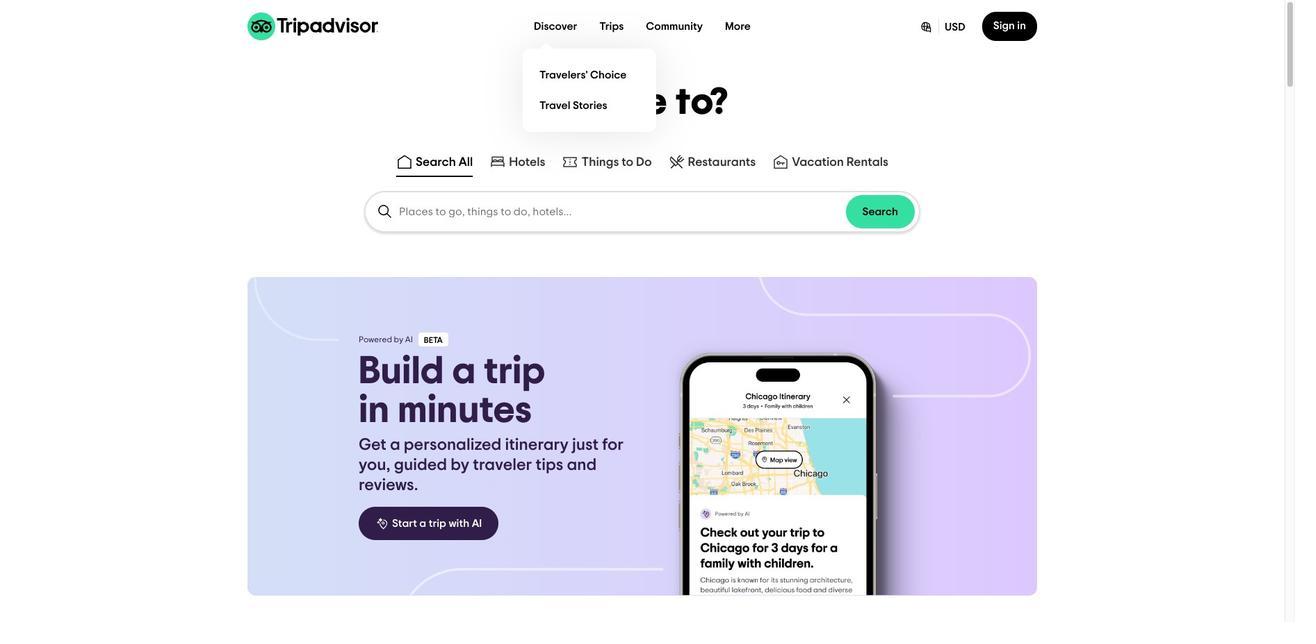 Task type: vqa. For each thing, say whether or not it's contained in the screenshot.
MENU at the top of page
yes



Task type: describe. For each thing, give the bounding box(es) containing it.
start
[[392, 519, 417, 530]]

things to do button
[[559, 151, 655, 177]]

things to do link
[[562, 154, 652, 170]]

discover button
[[523, 13, 588, 40]]

travelers'
[[540, 69, 588, 80]]

more
[[725, 21, 751, 32]]

to?
[[676, 84, 729, 122]]

search for search
[[862, 206, 898, 218]]

search for search all
[[416, 156, 456, 169]]

to
[[622, 156, 634, 169]]

Search search field
[[366, 193, 919, 232]]

search button
[[846, 195, 915, 229]]

do
[[636, 156, 652, 169]]

beta
[[424, 337, 443, 345]]

restaurants button
[[666, 151, 759, 177]]

trip for ai
[[429, 519, 446, 530]]

powered by ai
[[359, 336, 413, 344]]

minutes
[[398, 391, 532, 430]]

0 horizontal spatial ai
[[405, 336, 413, 344]]

by inside build a trip in minutes get a personalized itinerary just for you, guided by traveler tips and reviews.
[[451, 457, 469, 474]]

where
[[556, 84, 668, 122]]

stories
[[573, 100, 607, 111]]

personalized
[[404, 437, 502, 454]]

build
[[359, 353, 444, 391]]

trips button
[[588, 13, 635, 40]]

where to?
[[556, 84, 729, 122]]

search all button
[[393, 151, 476, 177]]

in inside build a trip in minutes get a personalized itinerary just for you, guided by traveler tips and reviews.
[[359, 391, 389, 430]]

powered
[[359, 336, 392, 344]]

a for start
[[420, 519, 426, 530]]

all
[[459, 156, 473, 169]]

a for build
[[452, 353, 476, 391]]

tripadvisor image
[[248, 13, 378, 40]]

for
[[602, 437, 624, 454]]



Task type: locate. For each thing, give the bounding box(es) containing it.
choice
[[590, 69, 627, 80]]

ai
[[405, 336, 413, 344], [472, 519, 482, 530]]

0 vertical spatial trip
[[484, 353, 545, 391]]

travel stories link
[[534, 90, 645, 121]]

community button
[[635, 13, 714, 40]]

traveler
[[473, 457, 532, 474]]

things
[[582, 156, 619, 169]]

tab list containing search all
[[0, 148, 1285, 180]]

Search search field
[[399, 206, 846, 218]]

hotels link
[[490, 154, 545, 170]]

0 vertical spatial a
[[452, 353, 476, 391]]

usd
[[945, 22, 966, 33]]

just
[[572, 437, 599, 454]]

travelers' choice
[[540, 69, 627, 80]]

by down personalized
[[451, 457, 469, 474]]

menu
[[523, 49, 656, 132]]

sign
[[993, 20, 1015, 31]]

guided
[[394, 457, 447, 474]]

vacation rentals button
[[770, 151, 891, 177]]

usd button
[[908, 12, 977, 41]]

0 horizontal spatial in
[[359, 391, 389, 430]]

0 horizontal spatial search
[[416, 156, 456, 169]]

search
[[416, 156, 456, 169], [862, 206, 898, 218]]

community
[[646, 21, 703, 32]]

vacation rentals
[[792, 156, 889, 169]]

hotels
[[509, 156, 545, 169]]

start a trip with ai button
[[359, 508, 499, 541]]

sign in link
[[982, 12, 1037, 41]]

hotels button
[[487, 151, 548, 177]]

reviews.
[[359, 478, 418, 494]]

ai inside start a trip with ai button
[[472, 519, 482, 530]]

2 vertical spatial a
[[420, 519, 426, 530]]

a inside button
[[420, 519, 426, 530]]

1 horizontal spatial ai
[[472, 519, 482, 530]]

1 horizontal spatial a
[[420, 519, 426, 530]]

tips
[[536, 457, 563, 474]]

1 vertical spatial ai
[[472, 519, 482, 530]]

search image
[[377, 204, 394, 220]]

ai right with
[[472, 519, 482, 530]]

get
[[359, 437, 386, 454]]

search inside search box
[[862, 206, 898, 218]]

search inside tab list
[[416, 156, 456, 169]]

trip inside build a trip in minutes get a personalized itinerary just for you, guided by traveler tips and reviews.
[[484, 353, 545, 391]]

by
[[394, 336, 403, 344], [451, 457, 469, 474]]

vacation
[[792, 156, 844, 169]]

tab list
[[0, 148, 1285, 180]]

1 horizontal spatial in
[[1017, 20, 1026, 31]]

0 horizontal spatial by
[[394, 336, 403, 344]]

things to do
[[582, 156, 652, 169]]

a
[[452, 353, 476, 391], [390, 437, 400, 454], [420, 519, 426, 530]]

restaurants
[[688, 156, 756, 169]]

travelers' choice link
[[534, 60, 645, 90]]

search left 'all'
[[416, 156, 456, 169]]

vacation rentals link
[[773, 154, 889, 170]]

in
[[1017, 20, 1026, 31], [359, 391, 389, 430]]

and
[[567, 457, 597, 474]]

by right powered
[[394, 336, 403, 344]]

0 horizontal spatial trip
[[429, 519, 446, 530]]

start a trip with ai
[[392, 519, 482, 530]]

restaurants link
[[669, 154, 756, 170]]

in up get on the bottom left of page
[[359, 391, 389, 430]]

in right the sign
[[1017, 20, 1026, 31]]

travel stories
[[540, 100, 607, 111]]

0 vertical spatial ai
[[405, 336, 413, 344]]

0 vertical spatial search
[[416, 156, 456, 169]]

a right get on the bottom left of page
[[390, 437, 400, 454]]

travel
[[540, 100, 570, 111]]

0 horizontal spatial a
[[390, 437, 400, 454]]

search down rentals
[[862, 206, 898, 218]]

rentals
[[847, 156, 889, 169]]

trips
[[600, 21, 624, 32]]

0 vertical spatial in
[[1017, 20, 1026, 31]]

with
[[449, 519, 469, 530]]

1 vertical spatial trip
[[429, 519, 446, 530]]

1 vertical spatial search
[[862, 206, 898, 218]]

a right "start"
[[420, 519, 426, 530]]

1 horizontal spatial by
[[451, 457, 469, 474]]

1 horizontal spatial trip
[[484, 353, 545, 391]]

sign in
[[993, 20, 1026, 31]]

build a trip in minutes get a personalized itinerary just for you, guided by traveler tips and reviews.
[[359, 353, 624, 494]]

menu containing travelers' choice
[[523, 49, 656, 132]]

1 horizontal spatial search
[[862, 206, 898, 218]]

trip for minutes
[[484, 353, 545, 391]]

1 vertical spatial a
[[390, 437, 400, 454]]

1 vertical spatial by
[[451, 457, 469, 474]]

itinerary
[[505, 437, 569, 454]]

trip
[[484, 353, 545, 391], [429, 519, 446, 530]]

trip inside start a trip with ai button
[[429, 519, 446, 530]]

1 vertical spatial in
[[359, 391, 389, 430]]

ai left beta
[[405, 336, 413, 344]]

discover
[[534, 21, 577, 32]]

more button
[[714, 13, 762, 40]]

search all
[[416, 156, 473, 169]]

2 horizontal spatial a
[[452, 353, 476, 391]]

0 vertical spatial by
[[394, 336, 403, 344]]

you,
[[359, 457, 390, 474]]

a right build
[[452, 353, 476, 391]]



